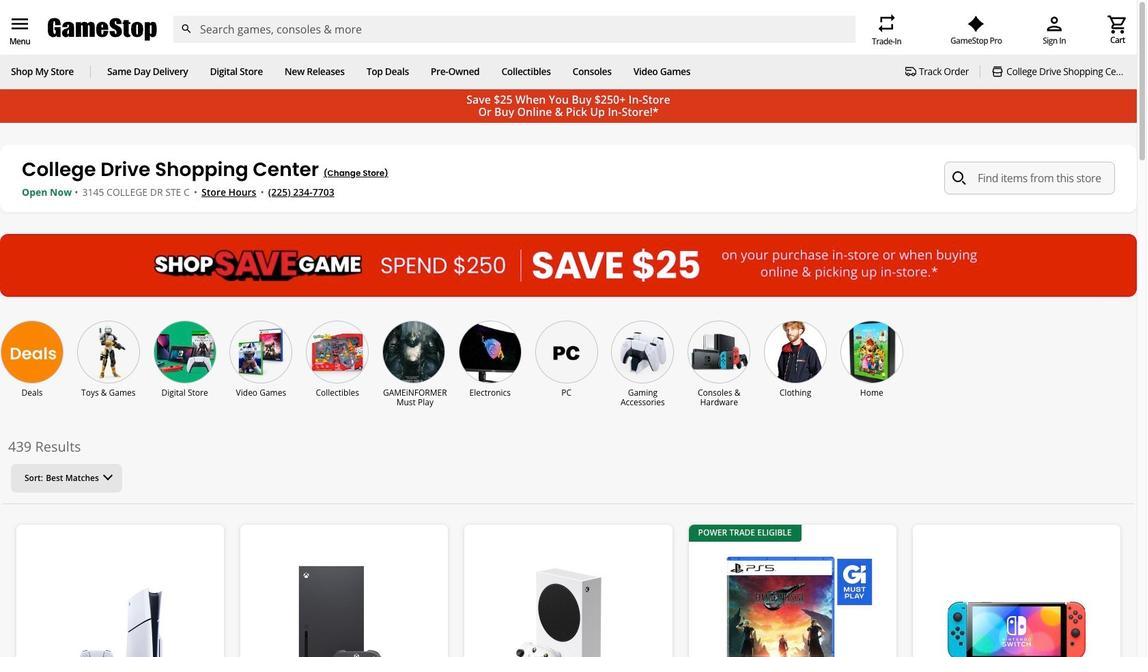 Task type: vqa. For each thing, say whether or not it's contained in the screenshot.
"PRO 5% Digital" IMAGE
no



Task type: locate. For each thing, give the bounding box(es) containing it.
gamestop pro icon image
[[968, 16, 985, 32]]

None search field
[[173, 16, 856, 43]]

gamestop image
[[48, 16, 157, 43]]



Task type: describe. For each thing, give the bounding box(es) containing it.
Search games, consoles & more search field
[[200, 16, 831, 43]]

Find items from this store field
[[945, 162, 1116, 195]]

search icon image
[[953, 172, 967, 185]]



